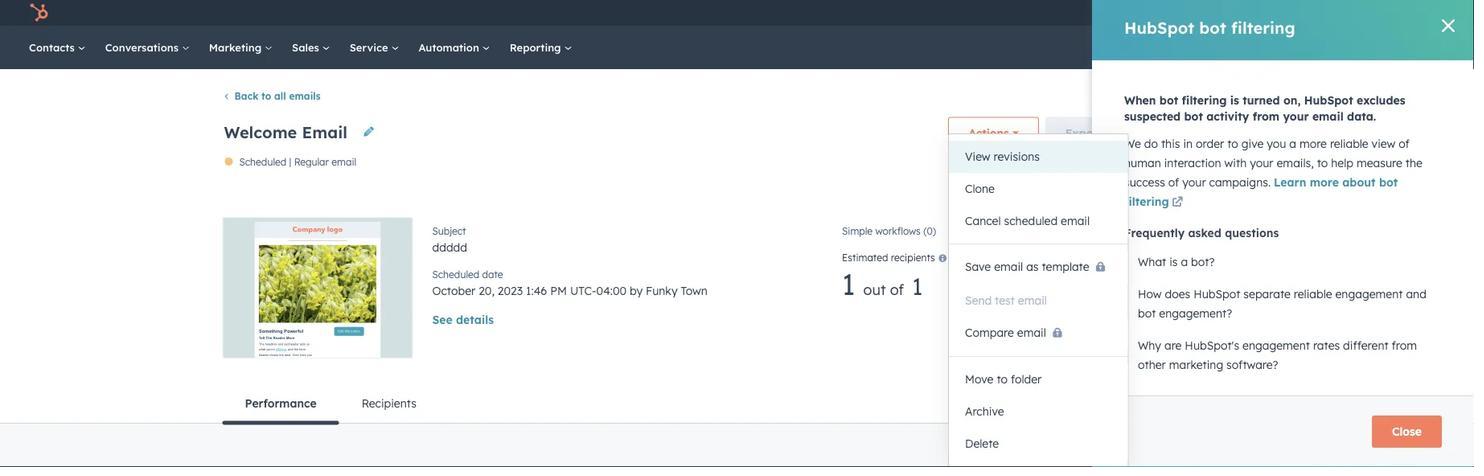 Task type: vqa. For each thing, say whether or not it's contained in the screenshot.
top is
yes



Task type: locate. For each thing, give the bounding box(es) containing it.
from down turned
[[1253, 109, 1280, 123]]

0 horizontal spatial a
[[1181, 255, 1188, 269]]

what is a bot?
[[1138, 255, 1215, 269]]

banner
[[219, 112, 1252, 155]]

1 vertical spatial scheduled
[[432, 268, 479, 280]]

all
[[274, 90, 286, 102]]

0 vertical spatial view
[[965, 150, 991, 164]]

is inside when bot filtering is turned on, hubspot excludes suspected bot activity from your email data.
[[1230, 93, 1239, 107]]

0 vertical spatial of
[[1399, 137, 1410, 151]]

2 vertical spatial of
[[890, 281, 904, 299]]

funky button
[[1376, 0, 1455, 26]]

frequently
[[1124, 226, 1185, 240]]

to right 'move'
[[997, 372, 1008, 386]]

calling icon button
[[1222, 2, 1250, 25]]

asked
[[1188, 226, 1221, 240]]

scheduled inside scheduled date october 20, 2023 1:46 pm utc-04:00 by funky town
[[432, 268, 479, 280]]

1 horizontal spatial a
[[1289, 137, 1296, 151]]

what
[[1138, 255, 1166, 269]]

hubspot inside how does hubspot separate reliable engagement and bot engagement?
[[1194, 287, 1240, 301]]

software?
[[1226, 358, 1278, 372]]

settings image
[[1324, 7, 1339, 22]]

see details button
[[432, 311, 494, 330]]

0 horizontal spatial scheduled
[[239, 156, 286, 168]]

0 vertical spatial your
[[1283, 109, 1309, 123]]

of right out
[[890, 281, 904, 299]]

on,
[[1283, 93, 1301, 107]]

from right different
[[1392, 339, 1417, 353]]

0 vertical spatial is
[[1230, 93, 1239, 107]]

clone button
[[949, 173, 1128, 205]]

navigation
[[222, 385, 439, 425]]

compare email
[[965, 325, 1046, 339]]

reliable up help
[[1330, 137, 1368, 151]]

marketing link
[[199, 26, 282, 69]]

engagement up software?
[[1242, 339, 1310, 353]]

reporting link
[[500, 26, 582, 69]]

engagement inside how does hubspot separate reliable engagement and bot engagement?
[[1335, 287, 1403, 301]]

bot down how
[[1138, 306, 1156, 320]]

automation
[[419, 41, 482, 54]]

0 vertical spatial from
[[1253, 109, 1280, 123]]

0 vertical spatial reliable
[[1330, 137, 1368, 151]]

0 horizontal spatial 1
[[842, 266, 855, 302]]

details
[[456, 313, 494, 327]]

1
[[842, 266, 855, 302], [912, 272, 923, 301]]

bot up edit email
[[1184, 109, 1203, 123]]

actions
[[968, 126, 1009, 140]]

your down the interaction
[[1182, 175, 1206, 189]]

help image
[[1294, 7, 1308, 22]]

edit email
[[1159, 126, 1215, 140]]

subject
[[432, 225, 466, 237]]

help button
[[1287, 0, 1315, 26]]

more inside we do this in order to give you a more reliable view of human interaction with your emails, to help measure the success of your campaigns.
[[1300, 137, 1327, 151]]

Email Name field
[[222, 121, 353, 143]]

of up link opens in a new window icon
[[1168, 175, 1179, 189]]

learn more about bot filtering link
[[1124, 175, 1398, 213]]

0 vertical spatial hubspot
[[1124, 17, 1194, 37]]

currently
[[1185, 395, 1231, 409]]

1 horizontal spatial 1
[[912, 272, 923, 301]]

export
[[1065, 126, 1103, 140]]

view revisions
[[965, 150, 1040, 164]]

1 left out
[[842, 266, 855, 302]]

2 vertical spatial hubspot
[[1194, 287, 1240, 301]]

town
[[681, 284, 708, 298]]

bot?
[[1191, 255, 1215, 269]]

hubspot right on,
[[1304, 93, 1353, 107]]

0 horizontal spatial view
[[280, 281, 305, 295]]

2 horizontal spatial your
[[1283, 109, 1309, 123]]

you
[[1267, 137, 1286, 151]]

1 vertical spatial is
[[1169, 255, 1178, 269]]

see
[[432, 313, 453, 327]]

1 vertical spatial more
[[1310, 175, 1339, 189]]

when bot filtering is turned on, hubspot excludes suspected bot activity from your email data.
[[1124, 93, 1405, 123]]

upgrade
[[1164, 8, 1209, 21]]

different
[[1343, 339, 1389, 353]]

is up activity
[[1230, 93, 1239, 107]]

1 vertical spatial of
[[1168, 175, 1179, 189]]

send
[[965, 293, 992, 307]]

scheduled for regular
[[239, 156, 286, 168]]

edit email button
[[1139, 117, 1252, 149]]

conversations
[[105, 41, 182, 54]]

0 vertical spatial engagement
[[1335, 287, 1403, 301]]

1 vertical spatial view
[[280, 281, 305, 295]]

automation link
[[409, 26, 500, 69]]

scheduled for october
[[432, 268, 479, 280]]

bot down measure
[[1379, 175, 1398, 189]]

email
[[1312, 109, 1344, 123], [1184, 126, 1215, 140], [332, 156, 356, 168], [1061, 214, 1090, 228], [994, 260, 1023, 274], [309, 281, 338, 295], [1018, 293, 1047, 307], [1017, 325, 1046, 339]]

0 horizontal spatial from
[[1253, 109, 1280, 123]]

more inside learn more about bot filtering
[[1310, 175, 1339, 189]]

of right view
[[1399, 137, 1410, 151]]

scheduled
[[1004, 214, 1058, 228]]

view email button
[[222, 217, 413, 359], [223, 218, 412, 358]]

filtering
[[1231, 17, 1295, 37], [1182, 93, 1227, 107], [1124, 195, 1169, 209], [1125, 395, 1170, 409]]

how
[[1138, 287, 1162, 301]]

emails
[[289, 90, 321, 102]]

0 vertical spatial more
[[1300, 137, 1327, 151]]

export button
[[1045, 117, 1132, 149]]

menu
[[1136, 0, 1455, 32]]

email inside banner
[[1184, 126, 1215, 140]]

calling icon image
[[1229, 8, 1243, 23]]

how does hubspot separate reliable engagement and bot engagement?
[[1138, 287, 1426, 320]]

more down help
[[1310, 175, 1339, 189]]

1 down "recipients"
[[912, 272, 923, 301]]

back to all emails
[[234, 90, 321, 102]]

1 vertical spatial a
[[1181, 255, 1188, 269]]

1 vertical spatial from
[[1392, 339, 1417, 353]]

1 horizontal spatial from
[[1392, 339, 1417, 353]]

out
[[863, 281, 886, 299]]

a inside we do this in order to give you a more reliable view of human interaction with your emails, to help measure the success of your campaigns.
[[1289, 137, 1296, 151]]

compare
[[965, 325, 1014, 339]]

1 vertical spatial your
[[1250, 156, 1274, 170]]

link opens in a new window image
[[1172, 197, 1183, 209]]

engagement left and
[[1335, 287, 1403, 301]]

is right what
[[1169, 255, 1178, 269]]

0 horizontal spatial engagement
[[1242, 339, 1310, 353]]

scheduled up october
[[432, 268, 479, 280]]

view for view email
[[280, 281, 305, 295]]

is left currently
[[1173, 395, 1182, 409]]

scheduled left |
[[239, 156, 286, 168]]

reliable
[[1330, 137, 1368, 151], [1294, 287, 1332, 301]]

view email
[[280, 281, 338, 295]]

1 horizontal spatial engagement
[[1335, 287, 1403, 301]]

save email as template button
[[949, 251, 1128, 284]]

1 vertical spatial engagement
[[1242, 339, 1310, 353]]

hubspot up when
[[1124, 17, 1194, 37]]

activity
[[1206, 109, 1249, 123]]

a left bot?
[[1181, 255, 1188, 269]]

close
[[1392, 425, 1422, 439]]

learn
[[1274, 175, 1306, 189]]

a inside dropdown button
[[1181, 255, 1188, 269]]

contacts link
[[19, 26, 95, 69]]

upgrade image
[[1146, 7, 1160, 22]]

reliable right separate
[[1294, 287, 1332, 301]]

we
[[1124, 137, 1141, 151]]

success
[[1124, 175, 1165, 189]]

view revisions button
[[949, 141, 1128, 173]]

filtering inside when bot filtering is turned on, hubspot excludes suspected bot activity from your email data.
[[1182, 93, 1227, 107]]

folder
[[1011, 372, 1042, 386]]

a right you
[[1289, 137, 1296, 151]]

1 horizontal spatial view
[[965, 150, 991, 164]]

1 horizontal spatial scheduled
[[432, 268, 479, 280]]

your down on,
[[1283, 109, 1309, 123]]

hubspot up engagement?
[[1194, 287, 1240, 301]]

0 vertical spatial a
[[1289, 137, 1296, 151]]

0 horizontal spatial your
[[1182, 175, 1206, 189]]

link opens in a new window image
[[1172, 193, 1183, 213]]

04:00
[[596, 284, 627, 298]]

of
[[1399, 137, 1410, 151], [1168, 175, 1179, 189], [890, 281, 904, 299]]

20,
[[479, 284, 494, 298]]

back
[[234, 90, 258, 102]]

0 horizontal spatial of
[[890, 281, 904, 299]]

contacts
[[29, 41, 78, 54]]

send test email
[[965, 293, 1047, 307]]

more up emails,
[[1300, 137, 1327, 151]]

search image
[[1437, 40, 1452, 55]]

1 vertical spatial hubspot
[[1304, 93, 1353, 107]]

view inside button
[[965, 150, 991, 164]]

your down 'give'
[[1250, 156, 1274, 170]]

is
[[1230, 93, 1239, 107], [1169, 255, 1178, 269], [1173, 395, 1182, 409]]

0 vertical spatial scheduled
[[239, 156, 286, 168]]

1 horizontal spatial of
[[1168, 175, 1179, 189]]

reporting
[[510, 41, 564, 54]]

workflows
[[875, 225, 921, 237]]

funky town image
[[1386, 6, 1400, 20]]

1 vertical spatial reliable
[[1294, 287, 1332, 301]]

search button
[[1429, 34, 1460, 61]]

to left all
[[261, 90, 271, 102]]

bot up suspected
[[1160, 93, 1178, 107]]

(0)
[[923, 225, 936, 237]]

reliable inside how does hubspot separate reliable engagement and bot engagement?
[[1294, 287, 1332, 301]]

this
[[1161, 137, 1180, 151]]

2023
[[498, 284, 523, 298]]

on
[[1234, 395, 1252, 409]]



Task type: describe. For each thing, give the bounding box(es) containing it.
delete
[[965, 437, 999, 451]]

hubspot link
[[19, 3, 60, 23]]

help
[[1331, 156, 1353, 170]]

cancel
[[965, 214, 1001, 228]]

see details
[[432, 313, 494, 327]]

separate
[[1244, 287, 1291, 301]]

service link
[[340, 26, 409, 69]]

1:46
[[526, 284, 547, 298]]

campaigns.
[[1209, 175, 1271, 189]]

by
[[630, 284, 643, 298]]

ddddd
[[432, 241, 467, 255]]

in
[[1183, 137, 1193, 151]]

recipients button
[[339, 385, 439, 423]]

move to folder button
[[949, 363, 1128, 396]]

interaction
[[1164, 156, 1221, 170]]

pm
[[550, 284, 567, 298]]

save email as template
[[965, 260, 1089, 274]]

excludes
[[1357, 93, 1405, 107]]

simple workflows (0)
[[842, 225, 936, 237]]

when
[[1124, 93, 1156, 107]]

from inside why are hubspot's engagement rates different from other marketing software?
[[1392, 339, 1417, 353]]

1 horizontal spatial your
[[1250, 156, 1274, 170]]

what is a bot? button
[[1124, 253, 1215, 272]]

delete button
[[949, 428, 1128, 460]]

close image
[[1442, 19, 1455, 32]]

data.
[[1347, 109, 1376, 123]]

hubspot's
[[1185, 339, 1239, 353]]

does
[[1165, 287, 1190, 301]]

emails,
[[1277, 156, 1314, 170]]

turned
[[1243, 93, 1280, 107]]

notifications button
[[1349, 0, 1376, 26]]

recipients
[[362, 397, 417, 411]]

human
[[1124, 156, 1161, 170]]

reliable inside we do this in order to give you a more reliable view of human interaction with your emails, to help measure the success of your campaigns.
[[1330, 137, 1368, 151]]

menu containing funky
[[1136, 0, 1455, 32]]

settings link
[[1315, 0, 1349, 26]]

rates
[[1313, 339, 1340, 353]]

questions
[[1225, 226, 1279, 240]]

archive button
[[949, 396, 1128, 428]]

from inside when bot filtering is turned on, hubspot excludes suspected bot activity from your email data.
[[1253, 109, 1280, 123]]

hubspot inside when bot filtering is turned on, hubspot excludes suspected bot activity from your email data.
[[1304, 93, 1353, 107]]

move
[[965, 372, 994, 386]]

2 horizontal spatial of
[[1399, 137, 1410, 151]]

view for view revisions
[[965, 150, 991, 164]]

give
[[1241, 137, 1264, 151]]

hubspot image
[[29, 3, 48, 23]]

we do this in order to give you a more reliable view of human interaction with your emails, to help measure the success of your campaigns.
[[1124, 137, 1423, 189]]

are
[[1164, 339, 1182, 353]]

sales
[[292, 41, 322, 54]]

banner containing actions
[[219, 112, 1252, 155]]

email inside when bot filtering is turned on, hubspot excludes suspected bot activity from your email data.
[[1312, 109, 1344, 123]]

move to folder
[[965, 372, 1042, 386]]

frequently asked questions
[[1124, 226, 1279, 240]]

your inside when bot filtering is turned on, hubspot excludes suspected bot activity from your email data.
[[1283, 109, 1309, 123]]

clone
[[965, 182, 995, 196]]

engagement inside why are hubspot's engagement rates different from other marketing software?
[[1242, 339, 1310, 353]]

do
[[1144, 137, 1158, 151]]

bot inside learn more about bot filtering
[[1379, 175, 1398, 189]]

compare email button
[[949, 316, 1128, 350]]

service
[[350, 41, 391, 54]]

to left help
[[1317, 156, 1328, 170]]

to inside move to folder button
[[997, 372, 1008, 386]]

notifications image
[[1355, 7, 1369, 22]]

actions button
[[948, 117, 1039, 149]]

utc-
[[570, 284, 596, 298]]

view
[[1372, 137, 1396, 151]]

revisions
[[994, 150, 1040, 164]]

send test email button
[[949, 284, 1128, 316]]

back to all emails link
[[222, 90, 321, 102]]

the
[[1406, 156, 1423, 170]]

and
[[1406, 287, 1426, 301]]

edit
[[1159, 126, 1181, 140]]

simple
[[842, 225, 873, 237]]

hubspot bot filtering
[[1124, 17, 1295, 37]]

october
[[432, 284, 475, 298]]

2 vertical spatial is
[[1173, 395, 1182, 409]]

navigation containing performance
[[222, 385, 439, 425]]

to up with
[[1227, 137, 1238, 151]]

|
[[289, 156, 291, 168]]

marketplaces image
[[1263, 7, 1278, 22]]

measure
[[1357, 156, 1402, 170]]

save
[[965, 260, 991, 274]]

funky
[[646, 284, 678, 298]]

conversations link
[[95, 26, 199, 69]]

simple workflows (0) button
[[842, 224, 1170, 238]]

Search HubSpot search field
[[1248, 34, 1445, 61]]

bot left calling icon
[[1199, 17, 1226, 37]]

why are hubspot's engagement rates different from other marketing software? button
[[1124, 336, 1442, 375]]

filtering inside learn more about bot filtering
[[1124, 195, 1169, 209]]

bot inside how does hubspot separate reliable engagement and bot engagement?
[[1138, 306, 1156, 320]]

subject ddddd
[[432, 225, 467, 255]]

bot
[[1102, 395, 1122, 409]]

template
[[1042, 260, 1089, 274]]

2 vertical spatial your
[[1182, 175, 1206, 189]]

is inside dropdown button
[[1169, 255, 1178, 269]]

cancel scheduled email
[[965, 214, 1090, 228]]

test
[[995, 293, 1015, 307]]

performance
[[245, 397, 317, 411]]

suspected
[[1124, 109, 1181, 123]]

funky
[[1403, 6, 1431, 19]]

cancel scheduled email button
[[949, 205, 1128, 237]]

with
[[1224, 156, 1247, 170]]

scheduled | regular email
[[239, 156, 356, 168]]



